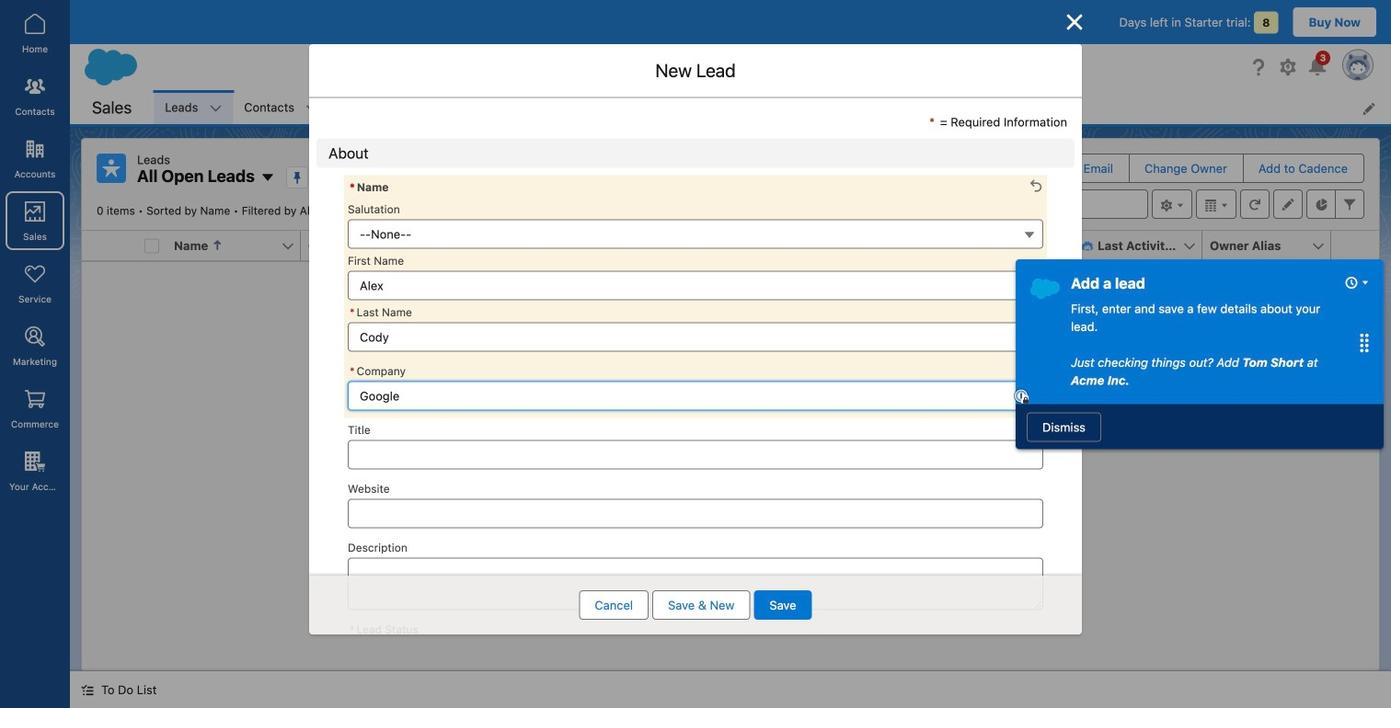 Task type: locate. For each thing, give the bounding box(es) containing it.
action image
[[1332, 231, 1380, 261]]

name element
[[167, 231, 312, 261]]

all open leads|leads|list view element
[[81, 138, 1381, 672]]

all open leads status
[[97, 204, 428, 217]]

5 list item from the left
[[550, 90, 646, 124]]

phone element
[[559, 231, 699, 261]]

list item
[[154, 90, 233, 124], [233, 90, 330, 124], [330, 90, 428, 124], [428, 90, 550, 124], [550, 90, 646, 124], [646, 90, 758, 124], [758, 90, 854, 124]]

Last Name text field
[[348, 323, 1044, 352]]

list
[[154, 90, 1392, 124]]

status
[[450, 340, 1012, 562]]

state/province element
[[430, 231, 570, 261]]

None text field
[[348, 382, 1044, 411], [348, 440, 1044, 470], [348, 382, 1044, 411], [348, 440, 1044, 470]]

6 list item from the left
[[646, 90, 758, 124]]

cell
[[137, 231, 167, 261]]

1 vertical spatial text default image
[[81, 684, 94, 697]]

list view controls image
[[1153, 190, 1193, 219]]

1 horizontal spatial text default image
[[1082, 240, 1095, 253]]

0 vertical spatial text default image
[[1082, 240, 1095, 253]]

None text field
[[348, 499, 1044, 529], [348, 558, 1044, 611], [348, 499, 1044, 529], [348, 558, 1044, 611]]

text default image
[[1082, 240, 1095, 253], [81, 684, 94, 697]]

email element
[[688, 231, 828, 261]]

last activity date element
[[1074, 231, 1214, 261]]



Task type: describe. For each thing, give the bounding box(es) containing it.
4 list item from the left
[[428, 90, 550, 124]]

cell inside all open leads|leads|list view element
[[137, 231, 167, 261]]

First Name text field
[[348, 271, 1044, 301]]

Salutation - Current Selection: --None-- button
[[348, 220, 1044, 249]]

select list display image
[[1197, 190, 1237, 219]]

lead status element
[[817, 231, 956, 261]]

item number image
[[82, 231, 137, 261]]

owner alias element
[[1203, 231, 1343, 261]]

1 list item from the left
[[154, 90, 233, 124]]

Search All Open Leads list view. search field
[[928, 190, 1149, 219]]

text default image inside last activity date element
[[1082, 240, 1095, 253]]

0 horizontal spatial text default image
[[81, 684, 94, 697]]

inverse image
[[1064, 11, 1086, 33]]

2 list item from the left
[[233, 90, 330, 124]]

company element
[[301, 231, 441, 261]]

7 list item from the left
[[758, 90, 854, 124]]

action element
[[1332, 231, 1380, 261]]

item number element
[[82, 231, 137, 261]]

3 list item from the left
[[330, 90, 428, 124]]

created date element
[[945, 231, 1085, 261]]



Task type: vqa. For each thing, say whether or not it's contained in the screenshot.
the "Amount" "element"
no



